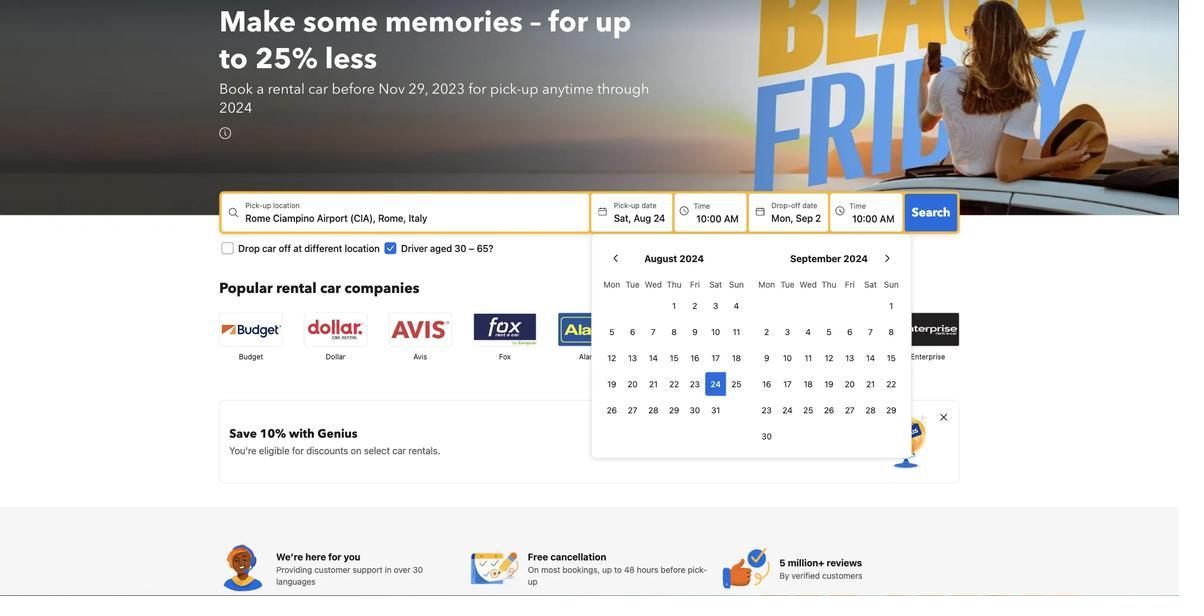 Task type: describe. For each thing, give the bounding box(es) containing it.
mon for august
[[603, 279, 620, 289]]

for inside we're here for you providing customer support in over 30 languages
[[328, 551, 341, 562]]

date for sep
[[802, 201, 817, 210]]

30 inside checkbox
[[690, 405, 700, 415]]

24 August 2024 checkbox
[[705, 372, 726, 396]]

26 September 2024 checkbox
[[819, 398, 839, 422]]

september 2024
[[790, 253, 868, 264]]

15 for "15 august 2024" option
[[670, 353, 679, 363]]

up inside the pick-up date sat, aug 24
[[631, 201, 640, 210]]

less
[[325, 39, 377, 78]]

we're here for you providing customer support in over 30 languages
[[276, 551, 423, 586]]

aged
[[430, 243, 452, 254]]

2 inside drop-off date mon, sep 2
[[815, 212, 821, 224]]

1 for 1 option
[[672, 301, 676, 311]]

17 for 17 checkbox
[[711, 353, 720, 363]]

20 August 2024 checkbox
[[622, 372, 643, 396]]

select
[[364, 445, 390, 456]]

7 September 2024 checkbox
[[860, 320, 881, 344]]

21 September 2024 checkbox
[[860, 372, 881, 396]]

7 for 7 checkbox at the bottom of page
[[868, 327, 873, 337]]

thu for september
[[822, 279, 836, 289]]

driver
[[401, 243, 428, 254]]

17 August 2024 checkbox
[[705, 346, 726, 370]]

fri for august
[[690, 279, 700, 289]]

5 million+ reviews by verified customers
[[779, 557, 862, 580]]

languages
[[276, 577, 316, 586]]

customer
[[314, 565, 350, 575]]

14 August 2024 checkbox
[[643, 346, 664, 370]]

16 for 16 september 2024 checkbox
[[762, 379, 771, 389]]

popular rental car companies
[[219, 279, 419, 298]]

13 for "13 august 2024" "checkbox"
[[628, 353, 637, 363]]

9 August 2024 checkbox
[[685, 320, 705, 344]]

17 for 17 option
[[783, 379, 792, 389]]

– for 65?
[[469, 243, 474, 254]]

14 for 14 september 2024 'option'
[[866, 353, 875, 363]]

28 for 28 checkbox
[[865, 405, 876, 415]]

some
[[303, 3, 378, 41]]

19 September 2024 checkbox
[[819, 372, 839, 396]]

sep
[[796, 212, 813, 224]]

6 August 2024 checkbox
[[622, 320, 643, 344]]

– for for
[[530, 3, 541, 41]]

million+
[[788, 557, 824, 568]]

bookings,
[[562, 565, 600, 575]]

drop car off at different location
[[238, 243, 380, 254]]

2024 inside "make some memories – for up to 25% less book a rental car before nov 29, 2023 for pick-up anytime through 2024"
[[219, 98, 252, 118]]

car inside "make some memories – for up to 25% less book a rental car before nov 29, 2023 for pick-up anytime through 2024"
[[308, 79, 328, 99]]

alamo
[[579, 353, 600, 361]]

6 for 6 august 2024 option
[[630, 327, 635, 337]]

support
[[353, 565, 383, 575]]

1 for 1 september 2024 checkbox
[[889, 301, 893, 311]]

fox logo image
[[474, 313, 536, 346]]

to for 48
[[614, 565, 622, 575]]

24 cell
[[705, 370, 726, 396]]

alamo logo image
[[558, 313, 621, 346]]

car inside save 10% with genius you're eligible for discounts on select car rentals.
[[392, 445, 406, 456]]

18 September 2024 checkbox
[[798, 372, 819, 396]]

21 for 21 checkbox
[[866, 379, 875, 389]]

search
[[912, 204, 950, 221]]

4 for 4 checkbox
[[806, 327, 811, 337]]

29 for 29 september 2024 option
[[886, 405, 896, 415]]

here
[[305, 551, 326, 562]]

30 right aged
[[454, 243, 466, 254]]

sixt
[[752, 353, 765, 361]]

date for aug
[[642, 201, 656, 210]]

by
[[779, 571, 789, 580]]

5 September 2024 checkbox
[[819, 320, 839, 344]]

dollar logo image
[[304, 313, 367, 346]]

grid for september
[[756, 273, 902, 448]]

sixt logo image
[[728, 313, 790, 346]]

23 for 23 option
[[762, 405, 772, 415]]

21 for 21 august 2024 option
[[649, 379, 658, 389]]

19 for 19 "checkbox"
[[825, 379, 833, 389]]

19 for the 19 'option'
[[607, 379, 616, 389]]

6 September 2024 checkbox
[[839, 320, 860, 344]]

on
[[351, 445, 361, 456]]

mon tue wed thu for september
[[758, 279, 836, 289]]

we're
[[276, 551, 303, 562]]

in
[[385, 565, 392, 575]]

pick-up date sat, aug 24
[[614, 201, 665, 224]]

on
[[528, 565, 539, 575]]

2 September 2024 checkbox
[[756, 320, 777, 344]]

15 for 15 september 2024 checkbox at the bottom of page
[[887, 353, 896, 363]]

grid for august
[[601, 273, 747, 422]]

budget
[[239, 353, 263, 361]]

23 September 2024 checkbox
[[756, 398, 777, 422]]

2024 for august
[[679, 253, 704, 264]]

29 August 2024 checkbox
[[664, 398, 685, 422]]

3 for 3 option
[[785, 327, 790, 337]]

6 for the 6 september 2024 checkbox
[[847, 327, 852, 337]]

drop-
[[771, 201, 791, 210]]

25 for 25 september 2024 option
[[803, 405, 813, 415]]

with
[[289, 426, 315, 442]]

pick- inside free cancellation on most bookings, up to 48 hours before pick- up
[[688, 565, 707, 575]]

rentals.
[[408, 445, 440, 456]]

nov
[[378, 79, 405, 99]]

22 September 2024 checkbox
[[881, 372, 902, 396]]

enterprise
[[911, 353, 945, 361]]

september
[[790, 253, 841, 264]]

5 million+ reviews image
[[722, 545, 770, 592]]

48
[[624, 565, 635, 575]]

august
[[644, 253, 677, 264]]

4 September 2024 checkbox
[[798, 320, 819, 344]]

off inside drop-off date mon, sep 2
[[791, 201, 800, 210]]

save
[[229, 426, 257, 442]]

over
[[394, 565, 410, 575]]

26 for 26 option
[[607, 405, 617, 415]]

thrifty
[[663, 353, 685, 361]]

20 for 20 september 2024 checkbox at the right bottom of page
[[845, 379, 855, 389]]

2 August 2024 checkbox
[[685, 294, 705, 318]]

cancellation
[[550, 551, 606, 562]]

genius
[[318, 426, 357, 442]]

30 September 2024 checkbox
[[756, 424, 777, 448]]

12 August 2024 checkbox
[[601, 346, 622, 370]]

mon for september
[[758, 279, 775, 289]]

car right the drop
[[262, 243, 276, 254]]

car down the different in the top of the page
[[320, 279, 341, 298]]

hours
[[637, 565, 658, 575]]

hertz logo image
[[812, 313, 875, 346]]

8 for 8 checkbox on the right bottom of the page
[[889, 327, 894, 337]]

0 horizontal spatial location
[[273, 201, 300, 210]]

16 August 2024 checkbox
[[685, 346, 705, 370]]

save 10% with genius you're eligible for discounts on select car rentals.
[[229, 426, 440, 456]]

different
[[304, 243, 342, 254]]

popular
[[219, 279, 273, 298]]

15 September 2024 checkbox
[[881, 346, 902, 370]]

anytime
[[542, 79, 594, 99]]

reviews
[[827, 557, 862, 568]]

fox
[[499, 353, 511, 361]]

22 August 2024 checkbox
[[664, 372, 685, 396]]

21 August 2024 checkbox
[[643, 372, 664, 396]]

aug
[[634, 212, 651, 224]]

5 for 5 option
[[826, 327, 832, 337]]

7 for 7 august 2024 checkbox
[[651, 327, 656, 337]]

30 inside checkbox
[[762, 431, 772, 441]]

20 for 20 august 2024 checkbox
[[628, 379, 638, 389]]

thu for august
[[667, 279, 681, 289]]

pick- inside "make some memories – for up to 25% less book a rental car before nov 29, 2023 for pick-up anytime through 2024"
[[490, 79, 521, 99]]

1 horizontal spatial location
[[345, 243, 380, 254]]

15 August 2024 checkbox
[[664, 346, 685, 370]]

pick-up location
[[245, 201, 300, 210]]

august 2024
[[644, 253, 704, 264]]

4 August 2024 checkbox
[[726, 294, 747, 318]]

9 for 9 checkbox
[[764, 353, 769, 363]]

8 August 2024 checkbox
[[664, 320, 685, 344]]

driver aged 30 – 65?
[[401, 243, 493, 254]]

8 September 2024 checkbox
[[881, 320, 902, 344]]

discounts
[[306, 445, 348, 456]]

18 August 2024 checkbox
[[726, 346, 747, 370]]

through
[[597, 79, 649, 99]]

most
[[541, 565, 560, 575]]

you're
[[229, 445, 257, 456]]



Task type: vqa. For each thing, say whether or not it's contained in the screenshot.
Popular
yes



Task type: locate. For each thing, give the bounding box(es) containing it.
14 right 13 september 2024 option
[[866, 353, 875, 363]]

off left at
[[279, 243, 291, 254]]

before inside "make some memories – for up to 25% less book a rental car before nov 29, 2023 for pick-up anytime through 2024"
[[332, 79, 375, 99]]

1 horizontal spatial –
[[530, 3, 541, 41]]

2 tue from the left
[[780, 279, 794, 289]]

1 vertical spatial off
[[279, 243, 291, 254]]

11 August 2024 checkbox
[[726, 320, 747, 344]]

pick- inside the pick-up date sat, aug 24
[[614, 201, 631, 210]]

up
[[595, 3, 631, 41], [521, 79, 539, 99], [263, 201, 271, 210], [631, 201, 640, 210], [602, 565, 612, 575], [528, 577, 538, 586]]

make
[[219, 3, 296, 41]]

16
[[690, 353, 699, 363], [762, 379, 771, 389]]

29 September 2024 checkbox
[[881, 398, 902, 422]]

wed
[[645, 279, 662, 289], [800, 279, 817, 289]]

14 inside option
[[649, 353, 658, 363]]

1 1 from the left
[[672, 301, 676, 311]]

2 horizontal spatial 24
[[782, 405, 792, 415]]

20 September 2024 checkbox
[[839, 372, 860, 396]]

car right select
[[392, 445, 406, 456]]

18 for 18 september 2024 option
[[804, 379, 813, 389]]

1 vertical spatial 11
[[804, 353, 812, 363]]

0 horizontal spatial off
[[279, 243, 291, 254]]

0 horizontal spatial 11
[[733, 327, 740, 337]]

16 September 2024 checkbox
[[756, 372, 777, 396]]

1 horizontal spatial 12
[[825, 353, 833, 363]]

1 horizontal spatial grid
[[756, 273, 902, 448]]

2 for 2 september 2024 checkbox
[[764, 327, 769, 337]]

2024 for september
[[843, 253, 868, 264]]

1 horizontal spatial to
[[614, 565, 622, 575]]

21
[[649, 379, 658, 389], [866, 379, 875, 389]]

2 20 from the left
[[845, 379, 855, 389]]

5 left 6 august 2024 option
[[609, 327, 614, 337]]

dollar
[[326, 353, 345, 361]]

1 horizontal spatial sun
[[884, 279, 899, 289]]

to for 25%
[[219, 39, 248, 78]]

1 horizontal spatial wed
[[800, 279, 817, 289]]

23 right 22 august 2024 option
[[690, 379, 700, 389]]

11
[[733, 327, 740, 337], [804, 353, 812, 363]]

25%
[[255, 39, 318, 78]]

2 vertical spatial 2
[[764, 327, 769, 337]]

3 August 2024 checkbox
[[705, 294, 726, 318]]

15 inside checkbox
[[887, 353, 896, 363]]

1 7 from the left
[[651, 327, 656, 337]]

we're here for you image
[[219, 545, 267, 592]]

0 horizontal spatial 26
[[607, 405, 617, 415]]

1 horizontal spatial 7
[[868, 327, 873, 337]]

4 inside checkbox
[[806, 327, 811, 337]]

wed for august
[[645, 279, 662, 289]]

0 vertical spatial pick-
[[490, 79, 521, 99]]

0 vertical spatial 9
[[692, 327, 697, 337]]

2 19 from the left
[[825, 379, 833, 389]]

27 left the '28' checkbox
[[628, 405, 637, 415]]

23 left 24 september 2024 option
[[762, 405, 772, 415]]

28
[[648, 405, 658, 415], [865, 405, 876, 415]]

companies
[[344, 279, 419, 298]]

1 horizontal spatial thu
[[822, 279, 836, 289]]

19 inside 'option'
[[607, 379, 616, 389]]

0 horizontal spatial mon tue wed thu
[[603, 279, 681, 289]]

6 inside checkbox
[[847, 327, 852, 337]]

0 horizontal spatial sun
[[729, 279, 744, 289]]

1 19 from the left
[[607, 379, 616, 389]]

5 August 2024 checkbox
[[601, 320, 622, 344]]

22
[[669, 379, 679, 389], [886, 379, 896, 389]]

1 horizontal spatial sat
[[864, 279, 877, 289]]

1 vertical spatial pick-
[[688, 565, 707, 575]]

14 inside 'option'
[[866, 353, 875, 363]]

16 left 17 option
[[762, 379, 771, 389]]

2023
[[432, 79, 465, 99]]

pick-
[[490, 79, 521, 99], [688, 565, 707, 575]]

25 for 25 checkbox
[[731, 379, 741, 389]]

0 vertical spatial 11
[[733, 327, 740, 337]]

12 left "13 august 2024" "checkbox"
[[607, 353, 616, 363]]

drop
[[238, 243, 260, 254]]

27 inside option
[[628, 405, 637, 415]]

25 inside option
[[803, 405, 813, 415]]

10 for 10 august 2024 option
[[711, 327, 720, 337]]

1 horizontal spatial pick-
[[688, 565, 707, 575]]

11 right 10 august 2024 option
[[733, 327, 740, 337]]

sun up 1 september 2024 checkbox
[[884, 279, 899, 289]]

5
[[609, 327, 614, 337], [826, 327, 832, 337], [779, 557, 786, 568]]

1 inside checkbox
[[889, 301, 893, 311]]

0 vertical spatial 25
[[731, 379, 741, 389]]

2 28 from the left
[[865, 405, 876, 415]]

location up at
[[273, 201, 300, 210]]

0 horizontal spatial pick-
[[245, 201, 263, 210]]

2 inside option
[[692, 301, 697, 311]]

1 28 from the left
[[648, 405, 658, 415]]

hertz
[[834, 353, 853, 361]]

2 left 3 option
[[764, 327, 769, 337]]

1 vertical spatial 17
[[783, 379, 792, 389]]

3 for 3 checkbox
[[713, 301, 718, 311]]

0 horizontal spatial 2
[[692, 301, 697, 311]]

2 horizontal spatial 5
[[826, 327, 832, 337]]

2 15 from the left
[[887, 353, 896, 363]]

enterprise logo image
[[897, 313, 959, 346]]

2 26 from the left
[[824, 405, 834, 415]]

before right 'hours'
[[661, 565, 685, 575]]

1 up 8 checkbox on the right bottom of the page
[[889, 301, 893, 311]]

1 left '2' option
[[672, 301, 676, 311]]

1 date from the left
[[642, 201, 656, 210]]

grid
[[601, 273, 747, 422], [756, 273, 902, 448]]

1 horizontal spatial 18
[[804, 379, 813, 389]]

4 for 4 august 2024 option
[[734, 301, 739, 311]]

pick- left 5 million+ reviews 'image'
[[688, 565, 707, 575]]

to
[[219, 39, 248, 78], [614, 565, 622, 575]]

17 right 16 september 2024 checkbox
[[783, 379, 792, 389]]

2 14 from the left
[[866, 353, 875, 363]]

2 for '2' option
[[692, 301, 697, 311]]

1 wed from the left
[[645, 279, 662, 289]]

0 horizontal spatial 21
[[649, 379, 658, 389]]

1 horizontal spatial 19
[[825, 379, 833, 389]]

22 right 21 checkbox
[[886, 379, 896, 389]]

4 right 3 option
[[806, 327, 811, 337]]

you
[[344, 551, 360, 562]]

off up sep
[[791, 201, 800, 210]]

5 for the 5 august 2024 option
[[609, 327, 614, 337]]

8 right 7 checkbox at the bottom of page
[[889, 327, 894, 337]]

19 right 18 september 2024 option
[[825, 379, 833, 389]]

22 for 22 "checkbox"
[[886, 379, 896, 389]]

2 mon from the left
[[758, 279, 775, 289]]

0 horizontal spatial –
[[469, 243, 474, 254]]

2 6 from the left
[[847, 327, 852, 337]]

1 horizontal spatial 2
[[764, 327, 769, 337]]

search button
[[905, 194, 957, 232]]

0 horizontal spatial sat
[[709, 279, 722, 289]]

27 September 2024 checkbox
[[839, 398, 860, 422]]

location right the different in the top of the page
[[345, 243, 380, 254]]

24 September 2024 checkbox
[[777, 398, 798, 422]]

2 wed from the left
[[800, 279, 817, 289]]

16 for 16 option
[[690, 353, 699, 363]]

2 date from the left
[[802, 201, 817, 210]]

30 inside we're here for you providing customer support in over 30 languages
[[413, 565, 423, 575]]

2024 right august
[[679, 253, 704, 264]]

Pick-up location field
[[245, 211, 589, 225]]

17 right 16 option
[[711, 353, 720, 363]]

1 inside option
[[672, 301, 676, 311]]

0 vertical spatial before
[[332, 79, 375, 99]]

29 right 28 checkbox
[[886, 405, 896, 415]]

1 horizontal spatial 9
[[764, 353, 769, 363]]

1 vertical spatial 2
[[692, 301, 697, 311]]

9 inside option
[[692, 327, 697, 337]]

22 for 22 august 2024 option
[[669, 379, 679, 389]]

14 September 2024 checkbox
[[860, 346, 881, 370]]

26 inside option
[[607, 405, 617, 415]]

1 vertical spatial location
[[345, 243, 380, 254]]

13 right "12 august 2024" checkbox
[[628, 353, 637, 363]]

1 fri from the left
[[690, 279, 700, 289]]

1 13 from the left
[[628, 353, 637, 363]]

1 sun from the left
[[729, 279, 744, 289]]

15 inside option
[[670, 353, 679, 363]]

10 left 11 september 2024 option
[[783, 353, 792, 363]]

19 August 2024 checkbox
[[601, 372, 622, 396]]

–
[[530, 3, 541, 41], [469, 243, 474, 254]]

0 vertical spatial 4
[[734, 301, 739, 311]]

9 September 2024 checkbox
[[756, 346, 777, 370]]

wed down the september
[[800, 279, 817, 289]]

fri
[[690, 279, 700, 289], [845, 279, 855, 289]]

– inside "make some memories – for up to 25% less book a rental car before nov 29, 2023 for pick-up anytime through 2024"
[[530, 3, 541, 41]]

24 inside option
[[782, 405, 792, 415]]

before down less
[[332, 79, 375, 99]]

1 12 from the left
[[607, 353, 616, 363]]

0 horizontal spatial 1
[[672, 301, 676, 311]]

17 September 2024 checkbox
[[777, 372, 798, 396]]

2 29 from the left
[[886, 405, 896, 415]]

a
[[257, 79, 264, 99]]

0 horizontal spatial 7
[[651, 327, 656, 337]]

20 left 21 checkbox
[[845, 379, 855, 389]]

29 inside 29 september 2024 option
[[886, 405, 896, 415]]

2 sat from the left
[[864, 279, 877, 289]]

avis
[[413, 353, 427, 361]]

12 left hertz
[[825, 353, 833, 363]]

2 grid from the left
[[756, 273, 902, 448]]

pick- up the drop
[[245, 201, 263, 210]]

mon tue wed thu down the september
[[758, 279, 836, 289]]

3 right '2' option
[[713, 301, 718, 311]]

26 August 2024 checkbox
[[601, 398, 622, 422]]

30
[[454, 243, 466, 254], [690, 405, 700, 415], [762, 431, 772, 441], [413, 565, 423, 575]]

1 horizontal spatial 23
[[762, 405, 772, 415]]

13
[[628, 353, 637, 363], [845, 353, 854, 363]]

24 inside the pick-up date sat, aug 24
[[653, 212, 665, 224]]

11 September 2024 checkbox
[[798, 346, 819, 370]]

tue for september
[[780, 279, 794, 289]]

12 September 2024 checkbox
[[819, 346, 839, 370]]

20 left 21 august 2024 option
[[628, 379, 638, 389]]

1 horizontal spatial 14
[[866, 353, 875, 363]]

2 22 from the left
[[886, 379, 896, 389]]

4
[[734, 301, 739, 311], [806, 327, 811, 337]]

at
[[293, 243, 302, 254]]

1 vertical spatial 24
[[711, 379, 721, 389]]

providing
[[276, 565, 312, 575]]

2 12 from the left
[[825, 353, 833, 363]]

28 August 2024 checkbox
[[643, 398, 664, 422]]

mon tue wed thu down august
[[603, 279, 681, 289]]

pick- up sat,
[[614, 201, 631, 210]]

21 right 20 august 2024 checkbox
[[649, 379, 658, 389]]

1 horizontal spatial 22
[[886, 379, 896, 389]]

16 inside checkbox
[[762, 379, 771, 389]]

1 vertical spatial 10
[[783, 353, 792, 363]]

sat
[[709, 279, 722, 289], [864, 279, 877, 289]]

22 inside "checkbox"
[[886, 379, 896, 389]]

29,
[[408, 79, 428, 99]]

12 for "12 august 2024" checkbox
[[607, 353, 616, 363]]

2024
[[219, 98, 252, 118], [679, 253, 704, 264], [843, 253, 868, 264]]

5 right 4 checkbox
[[826, 327, 832, 337]]

1 14 from the left
[[649, 353, 658, 363]]

memories
[[385, 3, 523, 41]]

9 inside checkbox
[[764, 353, 769, 363]]

27 inside checkbox
[[845, 405, 855, 415]]

14
[[649, 353, 658, 363], [866, 353, 875, 363]]

26 inside "option"
[[824, 405, 834, 415]]

free cancellation image
[[471, 545, 518, 592]]

15 right 14 august 2024 option
[[670, 353, 679, 363]]

sun
[[729, 279, 744, 289], [884, 279, 899, 289]]

26
[[607, 405, 617, 415], [824, 405, 834, 415]]

wed for september
[[800, 279, 817, 289]]

to up book
[[219, 39, 248, 78]]

23 August 2024 checkbox
[[685, 372, 705, 396]]

30 left '31'
[[690, 405, 700, 415]]

18 right 17 option
[[804, 379, 813, 389]]

3 right 2 september 2024 checkbox
[[785, 327, 790, 337]]

7 August 2024 checkbox
[[643, 320, 664, 344]]

1 grid from the left
[[601, 273, 747, 422]]

sat,
[[614, 212, 631, 224]]

2 right sep
[[815, 212, 821, 224]]

1 27 from the left
[[628, 405, 637, 415]]

28 right 27 september 2024 checkbox
[[865, 405, 876, 415]]

7 right 6 august 2024 option
[[651, 327, 656, 337]]

to inside "make some memories – for up to 25% less book a rental car before nov 29, 2023 for pick-up anytime through 2024"
[[219, 39, 248, 78]]

0 vertical spatial 2
[[815, 212, 821, 224]]

19 inside "checkbox"
[[825, 379, 833, 389]]

location
[[273, 201, 300, 210], [345, 243, 380, 254]]

6 left 7 checkbox at the bottom of page
[[847, 327, 852, 337]]

1 horizontal spatial fri
[[845, 279, 855, 289]]

23 for 23 checkbox in the right of the page
[[690, 379, 700, 389]]

18
[[732, 353, 741, 363], [804, 379, 813, 389]]

1 September 2024 checkbox
[[881, 294, 902, 318]]

car down 25%
[[308, 79, 328, 99]]

30 down 23 option
[[762, 431, 772, 441]]

0 horizontal spatial pick-
[[490, 79, 521, 99]]

1 horizontal spatial 13
[[845, 353, 854, 363]]

1 horizontal spatial 11
[[804, 353, 812, 363]]

1 thu from the left
[[667, 279, 681, 289]]

1 26 from the left
[[607, 405, 617, 415]]

9 left 10 september 2024 option
[[764, 353, 769, 363]]

pick- for pick-up location
[[245, 201, 263, 210]]

3 inside option
[[785, 327, 790, 337]]

0 horizontal spatial 29
[[669, 405, 679, 415]]

mon
[[603, 279, 620, 289], [758, 279, 775, 289]]

16 right "15 august 2024" option
[[690, 353, 699, 363]]

0 vertical spatial to
[[219, 39, 248, 78]]

0 vertical spatial 24
[[653, 212, 665, 224]]

thrifty logo image
[[643, 313, 705, 346]]

pick- for pick-up date sat, aug 24
[[614, 201, 631, 210]]

0 horizontal spatial 16
[[690, 353, 699, 363]]

11 right 10 september 2024 option
[[804, 353, 812, 363]]

1 mon from the left
[[603, 279, 620, 289]]

30 right over
[[413, 565, 423, 575]]

12 for the 12 checkbox
[[825, 353, 833, 363]]

8
[[672, 327, 677, 337], [889, 327, 894, 337]]

0 horizontal spatial 17
[[711, 353, 720, 363]]

13 inside option
[[845, 353, 854, 363]]

11 for 11 september 2024 option
[[804, 353, 812, 363]]

13 right the 12 checkbox
[[845, 353, 854, 363]]

sat for august 2024
[[709, 279, 722, 289]]

2 inside checkbox
[[764, 327, 769, 337]]

19 left 20 august 2024 checkbox
[[607, 379, 616, 389]]

1 vertical spatial 18
[[804, 379, 813, 389]]

24 inside checkbox
[[711, 379, 721, 389]]

0 horizontal spatial wed
[[645, 279, 662, 289]]

1 pick- from the left
[[245, 201, 263, 210]]

1 horizontal spatial mon tue wed thu
[[758, 279, 836, 289]]

date up sep
[[802, 201, 817, 210]]

free
[[528, 551, 548, 562]]

21 inside option
[[649, 379, 658, 389]]

fri up '2' option
[[690, 279, 700, 289]]

eligible
[[259, 445, 289, 456]]

car
[[308, 79, 328, 99], [262, 243, 276, 254], [320, 279, 341, 298], [392, 445, 406, 456]]

27 left 28 checkbox
[[845, 405, 855, 415]]

0 horizontal spatial 28
[[648, 405, 658, 415]]

1 vertical spatial 23
[[762, 405, 772, 415]]

17 inside checkbox
[[711, 353, 720, 363]]

1 mon tue wed thu from the left
[[603, 279, 681, 289]]

24 right aug
[[653, 212, 665, 224]]

17 inside option
[[783, 379, 792, 389]]

30 August 2024 checkbox
[[685, 398, 705, 422]]

before
[[332, 79, 375, 99], [661, 565, 685, 575]]

24 for 24 august 2024 checkbox
[[711, 379, 721, 389]]

23 inside checkbox
[[690, 379, 700, 389]]

9 left 10 august 2024 option
[[692, 327, 697, 337]]

31
[[711, 405, 720, 415]]

10 right 9 option
[[711, 327, 720, 337]]

mon up the 5 august 2024 option
[[603, 279, 620, 289]]

2 7 from the left
[[868, 327, 873, 337]]

26 for 26 september 2024 "option"
[[824, 405, 834, 415]]

mon,
[[771, 212, 793, 224]]

27 for 27 september 2024 checkbox
[[845, 405, 855, 415]]

1 22 from the left
[[669, 379, 679, 389]]

to left 48
[[614, 565, 622, 575]]

13 September 2024 checkbox
[[839, 346, 860, 370]]

25 September 2024 checkbox
[[798, 398, 819, 422]]

wed down august
[[645, 279, 662, 289]]

book
[[219, 79, 253, 99]]

1 horizontal spatial 6
[[847, 327, 852, 337]]

1 29 from the left
[[669, 405, 679, 415]]

sun for september 2024
[[884, 279, 899, 289]]

0 horizontal spatial 22
[[669, 379, 679, 389]]

1 horizontal spatial 2024
[[679, 253, 704, 264]]

10%
[[260, 426, 286, 442]]

1 6 from the left
[[630, 327, 635, 337]]

6 inside option
[[630, 327, 635, 337]]

18 for 18 option
[[732, 353, 741, 363]]

see terms and conditions for more information image
[[219, 127, 231, 139], [219, 127, 231, 139]]

0 horizontal spatial 9
[[692, 327, 697, 337]]

25 right 24 september 2024 option
[[803, 405, 813, 415]]

29 left 30 checkbox at the bottom of the page
[[669, 405, 679, 415]]

fri for september
[[845, 279, 855, 289]]

1 horizontal spatial date
[[802, 201, 817, 210]]

1 vertical spatial rental
[[276, 279, 317, 298]]

1 sat from the left
[[709, 279, 722, 289]]

4 right 3 checkbox
[[734, 301, 739, 311]]

0 vertical spatial 18
[[732, 353, 741, 363]]

pick-
[[245, 201, 263, 210], [614, 201, 631, 210]]

1 horizontal spatial 21
[[866, 379, 875, 389]]

29 for 29 august 2024 "checkbox"
[[669, 405, 679, 415]]

9 for 9 option
[[692, 327, 697, 337]]

13 August 2024 checkbox
[[622, 346, 643, 370]]

1 horizontal spatial 5
[[779, 557, 786, 568]]

0 horizontal spatial date
[[642, 201, 656, 210]]

10 August 2024 checkbox
[[705, 320, 726, 344]]

1 horizontal spatial 29
[[886, 405, 896, 415]]

mon tue wed thu for august
[[603, 279, 681, 289]]

1 15 from the left
[[670, 353, 679, 363]]

27 for 27 option
[[628, 405, 637, 415]]

2024 right the september
[[843, 253, 868, 264]]

28 left 29 august 2024 "checkbox"
[[648, 405, 658, 415]]

0 horizontal spatial 20
[[628, 379, 638, 389]]

8 left 9 option
[[672, 327, 677, 337]]

thu
[[667, 279, 681, 289], [822, 279, 836, 289]]

0 horizontal spatial 6
[[630, 327, 635, 337]]

0 horizontal spatial 2024
[[219, 98, 252, 118]]

date inside drop-off date mon, sep 2
[[802, 201, 817, 210]]

2 horizontal spatial 2
[[815, 212, 821, 224]]

0 vertical spatial 3
[[713, 301, 718, 311]]

1 horizontal spatial mon
[[758, 279, 775, 289]]

5 up "by"
[[779, 557, 786, 568]]

6 right the 5 august 2024 option
[[630, 327, 635, 337]]

sun for august 2024
[[729, 279, 744, 289]]

1 horizontal spatial 3
[[785, 327, 790, 337]]

thu up 1 option
[[667, 279, 681, 289]]

0 vertical spatial location
[[273, 201, 300, 210]]

26 left 27 september 2024 checkbox
[[824, 405, 834, 415]]

31 August 2024 checkbox
[[705, 398, 726, 422]]

1 vertical spatial to
[[614, 565, 622, 575]]

to inside free cancellation on most bookings, up to 48 hours before pick- up
[[614, 565, 622, 575]]

2024 left a
[[219, 98, 252, 118]]

2 fri from the left
[[845, 279, 855, 289]]

3 inside checkbox
[[713, 301, 718, 311]]

tue up 6 august 2024 option
[[626, 279, 640, 289]]

1 vertical spatial 16
[[762, 379, 771, 389]]

drop-off date mon, sep 2
[[771, 201, 821, 224]]

0 horizontal spatial 8
[[672, 327, 677, 337]]

1 20 from the left
[[628, 379, 638, 389]]

0 horizontal spatial 19
[[607, 379, 616, 389]]

free cancellation on most bookings, up to 48 hours before pick- up
[[528, 551, 707, 586]]

21 inside checkbox
[[866, 379, 875, 389]]

rental inside "make some memories – for up to 25% less book a rental car before nov 29, 2023 for pick-up anytime through 2024"
[[268, 79, 305, 99]]

21 right 20 september 2024 checkbox at the right bottom of page
[[866, 379, 875, 389]]

22 inside option
[[669, 379, 679, 389]]

1 tue from the left
[[626, 279, 640, 289]]

0 horizontal spatial 14
[[649, 353, 658, 363]]

12
[[607, 353, 616, 363], [825, 353, 833, 363]]

for inside save 10% with genius you're eligible for discounts on select car rentals.
[[292, 445, 304, 456]]

15 right 14 september 2024 'option'
[[887, 353, 896, 363]]

budget logo image
[[220, 313, 282, 346]]

14 for 14 august 2024 option
[[649, 353, 658, 363]]

1 vertical spatial before
[[661, 565, 685, 575]]

1 horizontal spatial 26
[[824, 405, 834, 415]]

0 horizontal spatial 4
[[734, 301, 739, 311]]

rental down at
[[276, 279, 317, 298]]

1 August 2024 checkbox
[[664, 294, 685, 318]]

0 horizontal spatial 27
[[628, 405, 637, 415]]

1 horizontal spatial pick-
[[614, 201, 631, 210]]

10 September 2024 checkbox
[[777, 346, 798, 370]]

2 8 from the left
[[889, 327, 894, 337]]

mon up 'sixt logo'
[[758, 279, 775, 289]]

date inside the pick-up date sat, aug 24
[[642, 201, 656, 210]]

0 horizontal spatial 18
[[732, 353, 741, 363]]

28 for the '28' checkbox
[[648, 405, 658, 415]]

29 inside 29 august 2024 "checkbox"
[[669, 405, 679, 415]]

14 right "13 august 2024" "checkbox"
[[649, 353, 658, 363]]

sat for september 2024
[[864, 279, 877, 289]]

verified
[[791, 571, 820, 580]]

13 for 13 september 2024 option
[[845, 353, 854, 363]]

18 right 17 checkbox
[[732, 353, 741, 363]]

tue for august
[[626, 279, 640, 289]]

22 right 21 august 2024 option
[[669, 379, 679, 389]]

11 for 11 august 2024 option
[[733, 327, 740, 337]]

26 left 27 option
[[607, 405, 617, 415]]

2 sun from the left
[[884, 279, 899, 289]]

10 for 10 september 2024 option
[[783, 353, 792, 363]]

2 mon tue wed thu from the left
[[758, 279, 836, 289]]

3
[[713, 301, 718, 311], [785, 327, 790, 337]]

6
[[630, 327, 635, 337], [847, 327, 852, 337]]

23 inside option
[[762, 405, 772, 415]]

1 8 from the left
[[672, 327, 677, 337]]

fri down september 2024
[[845, 279, 855, 289]]

2 right 1 option
[[692, 301, 697, 311]]

24 for 24 september 2024 option
[[782, 405, 792, 415]]

15
[[670, 353, 679, 363], [887, 353, 896, 363]]

3 September 2024 checkbox
[[777, 320, 798, 344]]

27 August 2024 checkbox
[[622, 398, 643, 422]]

1 horizontal spatial 4
[[806, 327, 811, 337]]

25
[[731, 379, 741, 389], [803, 405, 813, 415]]

2 thu from the left
[[822, 279, 836, 289]]

2 vertical spatial 24
[[782, 405, 792, 415]]

0 horizontal spatial 12
[[607, 353, 616, 363]]

25 inside checkbox
[[731, 379, 741, 389]]

1
[[672, 301, 676, 311], [889, 301, 893, 311]]

0 horizontal spatial 23
[[690, 379, 700, 389]]

2 13 from the left
[[845, 353, 854, 363]]

date up aug
[[642, 201, 656, 210]]

2 27 from the left
[[845, 405, 855, 415]]

2 21 from the left
[[866, 379, 875, 389]]

avis logo image
[[389, 313, 451, 346]]

sat up 3 checkbox
[[709, 279, 722, 289]]

8 for 8 checkbox
[[672, 327, 677, 337]]

23
[[690, 379, 700, 389], [762, 405, 772, 415]]

tue down the september
[[780, 279, 794, 289]]

24 right 23 checkbox in the right of the page
[[711, 379, 721, 389]]

65?
[[477, 243, 493, 254]]

2 pick- from the left
[[614, 201, 631, 210]]

sun up 4 august 2024 option
[[729, 279, 744, 289]]

0 vertical spatial 23
[[690, 379, 700, 389]]

for
[[548, 3, 588, 41], [468, 79, 486, 99], [292, 445, 304, 456], [328, 551, 341, 562]]

before inside free cancellation on most bookings, up to 48 hours before pick- up
[[661, 565, 685, 575]]

4 inside option
[[734, 301, 739, 311]]

5 inside 5 million+ reviews by verified customers
[[779, 557, 786, 568]]

25 right 24 august 2024 checkbox
[[731, 379, 741, 389]]

1 21 from the left
[[649, 379, 658, 389]]

16 inside option
[[690, 353, 699, 363]]

customers
[[822, 571, 862, 580]]

2 1 from the left
[[889, 301, 893, 311]]

28 September 2024 checkbox
[[860, 398, 881, 422]]

20
[[628, 379, 638, 389], [845, 379, 855, 389]]

0 horizontal spatial 5
[[609, 327, 614, 337]]

sat up 7 checkbox at the bottom of page
[[864, 279, 877, 289]]

25 August 2024 checkbox
[[726, 372, 747, 396]]

0 horizontal spatial fri
[[690, 279, 700, 289]]

13 inside "checkbox"
[[628, 353, 637, 363]]

0 vertical spatial 10
[[711, 327, 720, 337]]

pick- right 2023
[[490, 79, 521, 99]]

make some memories – for up to 25% less book a rental car before nov 29, 2023 for pick-up anytime through 2024
[[219, 3, 649, 118]]



